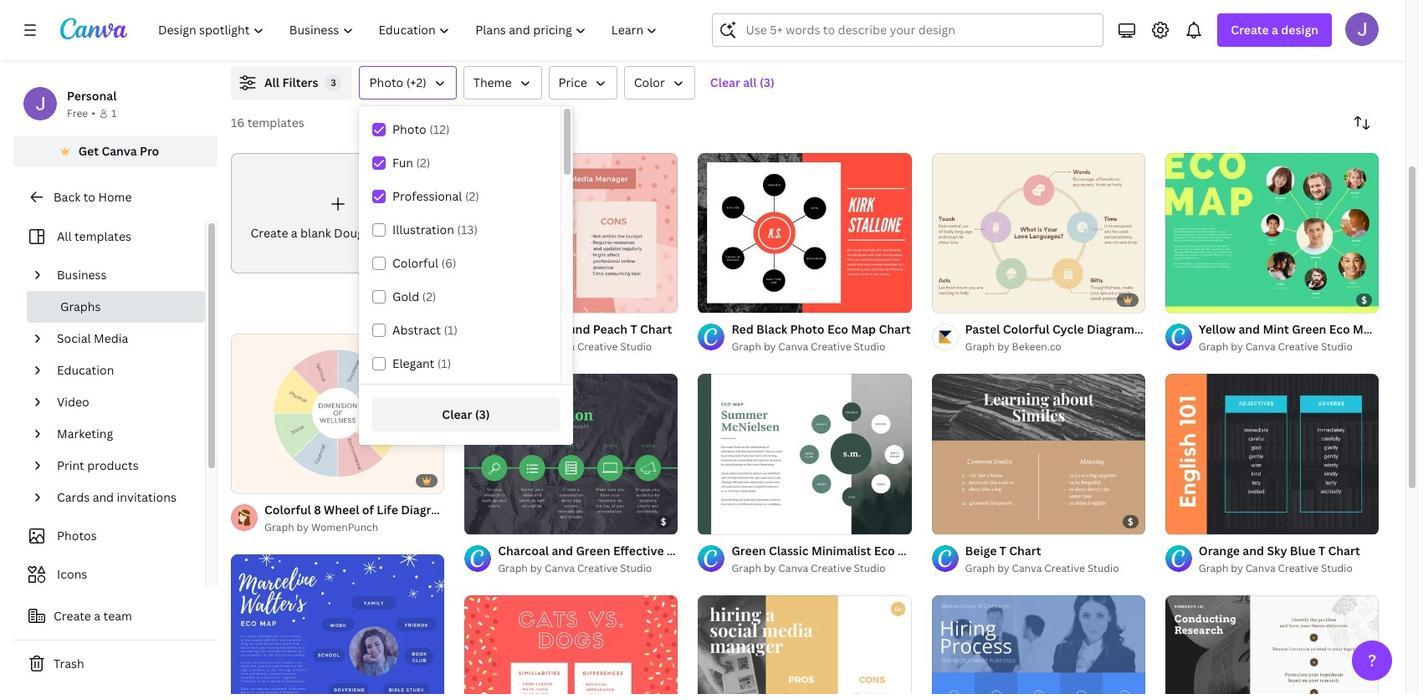 Task type: vqa. For each thing, say whether or not it's contained in the screenshot.
Colorful Illustrative Summer Travel Infographic Poster image
no



Task type: locate. For each thing, give the bounding box(es) containing it.
green left classic
[[732, 543, 766, 559]]

creative inside red black photo eco map chart graph by canva creative studio
[[811, 340, 852, 354]]

0 horizontal spatial clear
[[442, 407, 472, 423]]

pastel colorful cycle diagram graph image
[[932, 153, 1146, 313]]

clear inside button
[[442, 407, 472, 423]]

graph by canva creative studio link for orange
[[1199, 561, 1361, 577]]

1 horizontal spatial all
[[265, 74, 280, 90]]

graph by canva creative studio link down peach
[[498, 339, 672, 356]]

eco inside red black photo eco map chart graph by canva creative studio
[[828, 322, 849, 338]]

0 vertical spatial create
[[1232, 22, 1270, 38]]

0 horizontal spatial eco
[[828, 322, 849, 338]]

2 horizontal spatial $
[[1362, 294, 1368, 307]]

Sort by button
[[1346, 106, 1380, 140]]

canva inside red black photo eco map chart graph by canva creative studio
[[779, 340, 809, 354]]

2 horizontal spatial map
[[1354, 322, 1379, 338]]

business
[[57, 267, 107, 283]]

create for create a team
[[54, 609, 91, 624]]

•
[[91, 106, 95, 121]]

green inside green classic minimalist eco map chart graph by canva creative studio
[[732, 543, 766, 559]]

colorful up gold (2)
[[393, 255, 439, 271]]

yellow and mint green eco map chart link
[[1199, 321, 1413, 339]]

2 vertical spatial colorful
[[265, 502, 311, 518]]

0 vertical spatial all
[[265, 74, 280, 90]]

(3) inside button
[[760, 74, 775, 90]]

(2) for fun (2)
[[416, 155, 430, 171]]

1 horizontal spatial $
[[1128, 515, 1134, 528]]

and left sky
[[1243, 543, 1265, 559]]

canva down sky
[[1246, 561, 1276, 576]]

by inside pastel colorful cycle diagram graph graph by bekeen.co
[[998, 340, 1010, 354]]

photo for photo (12)
[[393, 121, 427, 137]]

canva inside button
[[102, 143, 137, 159]]

a for team
[[94, 609, 101, 624]]

0 vertical spatial photo
[[370, 74, 404, 90]]

graph
[[1138, 322, 1173, 338], [498, 340, 528, 354], [732, 340, 762, 354], [966, 340, 995, 354], [1199, 340, 1229, 354], [452, 502, 487, 518], [265, 521, 294, 535], [498, 561, 528, 576], [732, 561, 762, 576], [966, 561, 995, 576], [1199, 561, 1229, 576]]

eco right mint
[[1330, 322, 1351, 338]]

0 horizontal spatial t
[[631, 322, 638, 338]]

2 vertical spatial photo
[[791, 322, 825, 338]]

2 vertical spatial create
[[54, 609, 91, 624]]

and inside the yellow and mint green eco map chart graph by canva creative studio
[[1239, 322, 1261, 338]]

a left blank
[[291, 225, 298, 241]]

1 vertical spatial diagram
[[401, 502, 449, 518]]

womenpunch
[[311, 521, 379, 535]]

chart inside green classic minimalist eco map chart graph by canva creative studio
[[926, 543, 958, 559]]

eco right minimalist
[[874, 543, 895, 559]]

photo right black
[[791, 322, 825, 338]]

0 horizontal spatial fun
[[393, 155, 414, 171]]

fun (2)
[[393, 155, 430, 171]]

2 vertical spatial and
[[1243, 543, 1265, 559]]

by inside 'orange and sky blue t chart graph by canva creative studio'
[[1232, 561, 1244, 576]]

abstract
[[393, 322, 441, 338]]

blank
[[301, 225, 331, 241]]

0 vertical spatial templates
[[247, 115, 304, 131]]

fun down photo (12)
[[393, 155, 414, 171]]

classic
[[769, 543, 809, 559]]

brown simple photo process flow chart image
[[1166, 596, 1380, 695]]

t right blue
[[1319, 543, 1326, 559]]

create inside button
[[54, 609, 91, 624]]

(2) right gold at the left
[[422, 289, 436, 305]]

creative up red and white fun t chart image in the left bottom of the page
[[577, 561, 618, 576]]

1 vertical spatial (3)
[[475, 407, 490, 423]]

fun inside fun background peach t chart graph by canva creative studio
[[498, 322, 519, 338]]

(1) right elegant
[[438, 356, 451, 372]]

graph by canva creative studio link up red and white fun t chart image in the left bottom of the page
[[498, 561, 678, 577]]

life
[[377, 502, 398, 518]]

0 vertical spatial (3)
[[760, 74, 775, 90]]

chart inside red black photo eco map chart graph by canva creative studio
[[879, 322, 911, 338]]

diagram right cycle
[[1087, 322, 1135, 338]]

1 vertical spatial fun
[[498, 322, 519, 338]]

canva down black
[[779, 340, 809, 354]]

2 horizontal spatial t
[[1319, 543, 1326, 559]]

(2) up (13)
[[465, 188, 479, 204]]

photo inside red black photo eco map chart graph by canva creative studio
[[791, 322, 825, 338]]

photo left (12)
[[393, 121, 427, 137]]

2 horizontal spatial a
[[1272, 22, 1279, 38]]

1 vertical spatial colorful
[[1003, 322, 1050, 338]]

1 horizontal spatial create
[[251, 225, 288, 241]]

0 horizontal spatial map
[[852, 322, 876, 338]]

trash link
[[13, 648, 218, 681]]

1 horizontal spatial a
[[291, 225, 298, 241]]

chart inside beige t chart graph by canva creative studio
[[1010, 543, 1042, 559]]

by
[[530, 340, 543, 354], [764, 340, 776, 354], [998, 340, 1010, 354], [1232, 340, 1244, 354], [297, 521, 309, 535], [530, 561, 543, 576], [764, 561, 776, 576], [998, 561, 1010, 576], [1232, 561, 1244, 576]]

chart inside 'orange and sky blue t chart graph by canva creative studio'
[[1329, 543, 1361, 559]]

1 horizontal spatial t
[[1000, 543, 1007, 559]]

eco right black
[[828, 322, 849, 338]]

0 vertical spatial green
[[1293, 322, 1327, 338]]

print products link
[[50, 450, 195, 482]]

yellow and mint green eco map chart graph by canva creative studio
[[1199, 322, 1413, 354]]

by inside colorful 8 wheel of life diagram graph graph by womenpunch
[[297, 521, 309, 535]]

0 vertical spatial (2)
[[416, 155, 430, 171]]

map inside green classic minimalist eco map chart graph by canva creative studio
[[898, 543, 923, 559]]

clear all (3) button
[[702, 66, 783, 100]]

0 vertical spatial a
[[1272, 22, 1279, 38]]

a left team
[[94, 609, 101, 624]]

photo inside button
[[370, 74, 404, 90]]

create a team button
[[13, 600, 218, 634]]

1 horizontal spatial colorful
[[393, 255, 439, 271]]

(12)
[[430, 121, 450, 137]]

graph by canva creative studio
[[498, 561, 652, 576]]

wheel
[[324, 502, 360, 518]]

canva down beige t chart "link"
[[1012, 561, 1042, 576]]

photos
[[57, 528, 97, 544]]

map inside red black photo eco map chart graph by canva creative studio
[[852, 322, 876, 338]]

0 vertical spatial colorful
[[393, 255, 439, 271]]

fun background peach t chart graph by canva creative studio
[[498, 322, 672, 354]]

1 vertical spatial templates
[[74, 229, 131, 244]]

2 vertical spatial a
[[94, 609, 101, 624]]

studio inside green classic minimalist eco map chart graph by canva creative studio
[[854, 561, 886, 576]]

abstract (1)
[[393, 322, 458, 338]]

all inside all templates link
[[57, 229, 72, 244]]

0 vertical spatial and
[[1239, 322, 1261, 338]]

all templates link
[[23, 221, 195, 253]]

all down back
[[57, 229, 72, 244]]

a inside 'link'
[[291, 225, 298, 241]]

2 horizontal spatial create
[[1232, 22, 1270, 38]]

canva inside 'orange and sky blue t chart graph by canva creative studio'
[[1246, 561, 1276, 576]]

templates
[[247, 115, 304, 131], [74, 229, 131, 244]]

t right the beige at the bottom of the page
[[1000, 543, 1007, 559]]

templates down back to home
[[74, 229, 131, 244]]

0 vertical spatial diagram
[[1087, 322, 1135, 338]]

1 vertical spatial clear
[[442, 407, 472, 423]]

graph by canva creative studio link for fun
[[498, 339, 672, 356]]

elegant
[[393, 356, 435, 372]]

a inside dropdown button
[[1272, 22, 1279, 38]]

templates right 16
[[247, 115, 304, 131]]

colorful inside pastel colorful cycle diagram graph graph by bekeen.co
[[1003, 322, 1050, 338]]

1 vertical spatial all
[[57, 229, 72, 244]]

free
[[67, 106, 88, 121]]

0 horizontal spatial templates
[[74, 229, 131, 244]]

0 vertical spatial (1)
[[444, 322, 458, 338]]

of
[[362, 502, 374, 518]]

graph by canva creative studio link down sky
[[1199, 561, 1361, 577]]

colorful left 8
[[265, 502, 311, 518]]

beige
[[966, 543, 997, 559]]

graph by canva creative studio link down the beige at the bottom of the page
[[966, 561, 1120, 577]]

clear all (3)
[[711, 74, 775, 90]]

all
[[265, 74, 280, 90], [57, 229, 72, 244]]

graph by canva creative studio link down black
[[732, 339, 911, 356]]

16 templates
[[231, 115, 304, 131]]

(+2)
[[407, 74, 427, 90]]

business link
[[50, 259, 195, 291]]

canva left pro
[[102, 143, 137, 159]]

map
[[852, 322, 876, 338], [1354, 322, 1379, 338], [898, 543, 923, 559]]

(3) inside button
[[475, 407, 490, 423]]

gold
[[393, 289, 420, 305]]

3 filter options selected element
[[325, 74, 342, 91]]

map for green classic minimalist eco map chart
[[898, 543, 923, 559]]

t inside fun background peach t chart graph by canva creative studio
[[631, 322, 638, 338]]

eco for green classic minimalist eco map chart
[[874, 543, 895, 559]]

jacob simon image
[[1346, 13, 1380, 46]]

1 vertical spatial and
[[93, 490, 114, 506]]

photo (+2)
[[370, 74, 427, 90]]

graph by canva creative studio link down mint
[[1199, 339, 1380, 356]]

clear down elegant (1)
[[442, 407, 472, 423]]

graphs
[[60, 299, 101, 315]]

fun left background
[[498, 322, 519, 338]]

pastel colorful cycle diagram graph graph by bekeen.co
[[966, 322, 1173, 354]]

colorful
[[393, 255, 439, 271], [1003, 322, 1050, 338], [265, 502, 311, 518]]

photo (+2) button
[[359, 66, 457, 100]]

home
[[98, 189, 132, 205]]

graph inside fun background peach t chart graph by canva creative studio
[[498, 340, 528, 354]]

0 horizontal spatial colorful
[[265, 502, 311, 518]]

blue photo process flow chart image
[[932, 596, 1146, 695]]

2 horizontal spatial eco
[[1330, 322, 1351, 338]]

1 vertical spatial green
[[732, 543, 766, 559]]

and left mint
[[1239, 322, 1261, 338]]

1 horizontal spatial green
[[1293, 322, 1327, 338]]

photo left (+2)
[[370, 74, 404, 90]]

create inside dropdown button
[[1232, 22, 1270, 38]]

(2)
[[416, 155, 430, 171], [465, 188, 479, 204], [422, 289, 436, 305]]

0 horizontal spatial a
[[94, 609, 101, 624]]

diagram inside pastel colorful cycle diagram graph graph by bekeen.co
[[1087, 322, 1135, 338]]

eco inside green classic minimalist eco map chart graph by canva creative studio
[[874, 543, 895, 559]]

canva down background
[[545, 340, 575, 354]]

creative down yellow and mint green eco map chart link
[[1279, 340, 1319, 354]]

colorful up bekeen.co
[[1003, 322, 1050, 338]]

Search search field
[[746, 14, 1094, 46]]

studio inside fun background peach t chart graph by canva creative studio
[[621, 340, 652, 354]]

colorful for colorful 8 wheel of life diagram graph graph by womenpunch
[[265, 502, 311, 518]]

0 horizontal spatial all
[[57, 229, 72, 244]]

create
[[1232, 22, 1270, 38], [251, 225, 288, 241], [54, 609, 91, 624]]

create left design
[[1232, 22, 1270, 38]]

graph by canva creative studio link for green
[[732, 561, 912, 577]]

0 horizontal spatial (3)
[[475, 407, 490, 423]]

a left design
[[1272, 22, 1279, 38]]

chart
[[393, 225, 425, 241], [640, 322, 672, 338], [879, 322, 911, 338], [1381, 322, 1413, 338], [926, 543, 958, 559], [1010, 543, 1042, 559], [1329, 543, 1361, 559]]

by inside green classic minimalist eco map chart graph by canva creative studio
[[764, 561, 776, 576]]

a inside button
[[94, 609, 101, 624]]

all templates
[[57, 229, 131, 244]]

create a design button
[[1218, 13, 1333, 47]]

elegant (1)
[[393, 356, 451, 372]]

1 vertical spatial (2)
[[465, 188, 479, 204]]

graph by canva creative studio link
[[498, 339, 672, 356], [732, 339, 911, 356], [1199, 339, 1380, 356], [498, 561, 678, 577], [732, 561, 912, 577], [966, 561, 1120, 577], [1199, 561, 1361, 577]]

and inside 'orange and sky blue t chart graph by canva creative studio'
[[1243, 543, 1265, 559]]

1
[[111, 106, 117, 121]]

and right cards
[[93, 490, 114, 506]]

create down icons
[[54, 609, 91, 624]]

1 horizontal spatial diagram
[[1087, 322, 1135, 338]]

back to home
[[54, 189, 132, 205]]

0 vertical spatial clear
[[711, 74, 741, 90]]

1 horizontal spatial map
[[898, 543, 923, 559]]

fun for fun (2)
[[393, 155, 414, 171]]

professional (2)
[[393, 188, 479, 204]]

canva down mint
[[1246, 340, 1276, 354]]

canva down classic
[[779, 561, 809, 576]]

electric blue eco map chart image
[[231, 555, 445, 695]]

t inside 'orange and sky blue t chart graph by canva creative studio'
[[1319, 543, 1326, 559]]

creative down blue
[[1279, 561, 1319, 576]]

graph inside beige t chart graph by canva creative studio
[[966, 561, 995, 576]]

1 vertical spatial photo
[[393, 121, 427, 137]]

1 horizontal spatial fun
[[498, 322, 519, 338]]

studio inside red black photo eco map chart graph by canva creative studio
[[854, 340, 886, 354]]

chart inside 'link'
[[393, 225, 425, 241]]

graph by canva creative studio link down minimalist
[[732, 561, 912, 577]]

0 horizontal spatial green
[[732, 543, 766, 559]]

(2) down photo (12)
[[416, 155, 430, 171]]

clear (3)
[[442, 407, 490, 423]]

create inside 'link'
[[251, 225, 288, 241]]

green
[[1293, 322, 1327, 338], [732, 543, 766, 559]]

eco inside the yellow and mint green eco map chart graph by canva creative studio
[[1330, 322, 1351, 338]]

creative down fun background peach t chart link at the top of page
[[577, 340, 618, 354]]

peach
[[593, 322, 628, 338]]

0 horizontal spatial create
[[54, 609, 91, 624]]

$ for beige t chart
[[1128, 515, 1134, 528]]

creative down beige t chart "link"
[[1045, 561, 1086, 576]]

colorful inside colorful 8 wheel of life diagram graph graph by womenpunch
[[265, 502, 311, 518]]

creative down minimalist
[[811, 561, 852, 576]]

chart inside fun background peach t chart graph by canva creative studio
[[640, 322, 672, 338]]

by inside beige t chart graph by canva creative studio
[[998, 561, 1010, 576]]

clear inside button
[[711, 74, 741, 90]]

2 horizontal spatial colorful
[[1003, 322, 1050, 338]]

None search field
[[713, 13, 1104, 47]]

clear (3) button
[[372, 398, 560, 432]]

canva up red and white fun t chart image in the left bottom of the page
[[545, 561, 575, 576]]

1 vertical spatial (1)
[[438, 356, 451, 372]]

2 vertical spatial (2)
[[422, 289, 436, 305]]

create a blank doughnut chart element
[[231, 153, 445, 273]]

create a blank doughnut chart link
[[231, 153, 445, 273]]

0 horizontal spatial diagram
[[401, 502, 449, 518]]

creative down red black photo eco map chart link
[[811, 340, 852, 354]]

clear
[[711, 74, 741, 90], [442, 407, 472, 423]]

green right mint
[[1293, 322, 1327, 338]]

diagram right life
[[401, 502, 449, 518]]

1 horizontal spatial (3)
[[760, 74, 775, 90]]

1 vertical spatial a
[[291, 225, 298, 241]]

0 vertical spatial fun
[[393, 155, 414, 171]]

1 horizontal spatial eco
[[874, 543, 895, 559]]

(1) right abstract
[[444, 322, 458, 338]]

1 horizontal spatial templates
[[247, 115, 304, 131]]

create left blank
[[251, 225, 288, 241]]

1 vertical spatial create
[[251, 225, 288, 241]]

by inside red black photo eco map chart graph by canva creative studio
[[764, 340, 776, 354]]

t right peach
[[631, 322, 638, 338]]

creative
[[577, 340, 618, 354], [811, 340, 852, 354], [1279, 340, 1319, 354], [577, 561, 618, 576], [811, 561, 852, 576], [1045, 561, 1086, 576], [1279, 561, 1319, 576]]

orange
[[1199, 543, 1241, 559]]

(1) for elegant (1)
[[438, 356, 451, 372]]

all left filters
[[265, 74, 280, 90]]

clear left all
[[711, 74, 741, 90]]

fun for fun background peach t chart graph by canva creative studio
[[498, 322, 519, 338]]

1 horizontal spatial clear
[[711, 74, 741, 90]]

a for blank
[[291, 225, 298, 241]]

creative inside green classic minimalist eco map chart graph by canva creative studio
[[811, 561, 852, 576]]



Task type: describe. For each thing, give the bounding box(es) containing it.
trash
[[54, 656, 84, 672]]

graph inside red black photo eco map chart graph by canva creative studio
[[732, 340, 762, 354]]

graph inside the yellow and mint green eco map chart graph by canva creative studio
[[1199, 340, 1229, 354]]

blue
[[1291, 543, 1316, 559]]

graph by bekeen.co link
[[966, 339, 1146, 356]]

all for all templates
[[57, 229, 72, 244]]

by inside the yellow and mint green eco map chart graph by canva creative studio
[[1232, 340, 1244, 354]]

eco for red black photo eco map chart
[[828, 322, 849, 338]]

doughnut charts templates image
[[1022, 0, 1380, 46]]

studio inside beige t chart graph by canva creative studio
[[1088, 561, 1120, 576]]

colorful 8 wheel of life diagram graph link
[[265, 501, 487, 520]]

cards and invitations
[[57, 490, 177, 506]]

a for design
[[1272, 22, 1279, 38]]

green classic minimalist eco map chart link
[[732, 542, 958, 561]]

back
[[54, 189, 81, 205]]

map for red black photo eco map chart
[[852, 322, 876, 338]]

theme button
[[464, 66, 542, 100]]

icons
[[57, 567, 87, 583]]

minimalist
[[812, 543, 872, 559]]

green classic minimalist eco map chart image
[[698, 375, 912, 535]]

and for orange
[[1243, 543, 1265, 559]]

theme
[[474, 74, 512, 90]]

(6)
[[442, 255, 457, 271]]

cycle
[[1053, 322, 1085, 338]]

photo for photo (+2)
[[370, 74, 404, 90]]

map inside the yellow and mint green eco map chart graph by canva creative studio
[[1354, 322, 1379, 338]]

free •
[[67, 106, 95, 121]]

doughnut
[[334, 225, 390, 241]]

marketing link
[[50, 419, 195, 450]]

$ for yellow and mint green eco map chart
[[1362, 294, 1368, 307]]

back to home link
[[13, 181, 218, 214]]

orange and sky blue t chart link
[[1199, 542, 1361, 561]]

pro
[[140, 143, 159, 159]]

red black photo eco map chart graph by canva creative studio
[[732, 322, 911, 354]]

chart inside the yellow and mint green eco map chart graph by canva creative studio
[[1381, 322, 1413, 338]]

studio inside the yellow and mint green eco map chart graph by canva creative studio
[[1322, 340, 1353, 354]]

orange and sky blue t chart graph by canva creative studio
[[1199, 543, 1361, 576]]

t inside beige t chart graph by canva creative studio
[[1000, 543, 1007, 559]]

pastel
[[966, 322, 1001, 338]]

media
[[94, 331, 128, 347]]

bekeen.co
[[1012, 340, 1062, 354]]

graph by canva creative studio link for yellow
[[1199, 339, 1380, 356]]

studio inside 'orange and sky blue t chart graph by canva creative studio'
[[1322, 561, 1353, 576]]

professional
[[393, 188, 462, 204]]

gold (2)
[[393, 289, 436, 305]]

8
[[314, 502, 321, 518]]

fun background peach t chart image
[[465, 153, 678, 313]]

price
[[559, 74, 587, 90]]

green inside the yellow and mint green eco map chart graph by canva creative studio
[[1293, 322, 1327, 338]]

create a blank doughnut chart
[[251, 225, 425, 241]]

get canva pro
[[78, 143, 159, 159]]

create a design
[[1232, 22, 1319, 38]]

education link
[[50, 355, 195, 387]]

all
[[743, 74, 757, 90]]

red and white fun t chart image
[[465, 596, 678, 695]]

photos link
[[23, 521, 195, 552]]

charcoal and green effective communication process flow chart image
[[465, 375, 678, 535]]

templates for all templates
[[74, 229, 131, 244]]

get
[[78, 143, 99, 159]]

3
[[331, 76, 336, 89]]

graph by womenpunch link
[[265, 520, 445, 537]]

top level navigation element
[[147, 13, 673, 47]]

icons link
[[23, 559, 195, 591]]

price button
[[549, 66, 618, 100]]

beige t chart image
[[932, 375, 1146, 535]]

products
[[87, 458, 139, 474]]

pastel colorful cycle diagram graph link
[[966, 321, 1173, 339]]

clear for clear (3)
[[442, 407, 472, 423]]

graph by canva creative studio link for beige
[[966, 561, 1120, 577]]

illustration
[[393, 222, 454, 238]]

graph inside green classic minimalist eco map chart graph by canva creative studio
[[732, 561, 762, 576]]

video link
[[50, 387, 195, 419]]

illustration (13)
[[393, 222, 478, 238]]

(1) for abstract (1)
[[444, 322, 458, 338]]

(13)
[[457, 222, 478, 238]]

colorful (6)
[[393, 255, 457, 271]]

0 horizontal spatial $
[[661, 515, 667, 528]]

create for create a blank doughnut chart
[[251, 225, 288, 241]]

templates for 16 templates
[[247, 115, 304, 131]]

filters
[[282, 74, 318, 90]]

education
[[57, 362, 114, 378]]

yellow and mint green eco map chart image
[[1166, 153, 1380, 313]]

and for yellow
[[1239, 322, 1261, 338]]

creative inside 'orange and sky blue t chart graph by canva creative studio'
[[1279, 561, 1319, 576]]

by inside fun background peach t chart graph by canva creative studio
[[530, 340, 543, 354]]

clear for clear all (3)
[[711, 74, 741, 90]]

creative inside the yellow and mint green eco map chart graph by canva creative studio
[[1279, 340, 1319, 354]]

beige t chart graph by canva creative studio
[[966, 543, 1120, 576]]

orange and sky blue t chart image
[[1166, 375, 1380, 535]]

print products
[[57, 458, 139, 474]]

white and flesh photo t chart image
[[698, 596, 912, 695]]

create for create a design
[[1232, 22, 1270, 38]]

social
[[57, 331, 91, 347]]

to
[[83, 189, 95, 205]]

create a team
[[54, 609, 132, 624]]

color
[[634, 74, 665, 90]]

colorful 8 wheel of life diagram graph image
[[231, 334, 445, 494]]

(2) for gold (2)
[[422, 289, 436, 305]]

graph by canva creative studio link for red
[[732, 339, 911, 356]]

and for cards
[[93, 490, 114, 506]]

invitations
[[117, 490, 177, 506]]

social media link
[[50, 323, 195, 355]]

canva inside fun background peach t chart graph by canva creative studio
[[545, 340, 575, 354]]

canva inside beige t chart graph by canva creative studio
[[1012, 561, 1042, 576]]

all for all filters
[[265, 74, 280, 90]]

red
[[732, 322, 754, 338]]

video
[[57, 394, 89, 410]]

marketing
[[57, 426, 113, 442]]

team
[[103, 609, 132, 624]]

fun background peach t chart link
[[498, 321, 672, 339]]

color button
[[624, 66, 695, 100]]

green classic minimalist eco map chart graph by canva creative studio
[[732, 543, 958, 576]]

beige t chart link
[[966, 542, 1120, 561]]

all filters
[[265, 74, 318, 90]]

diagram inside colorful 8 wheel of life diagram graph graph by womenpunch
[[401, 502, 449, 518]]

red black photo eco map chart image
[[698, 153, 912, 313]]

design
[[1282, 22, 1319, 38]]

colorful for colorful (6)
[[393, 255, 439, 271]]

photo (12)
[[393, 121, 450, 137]]

(2) for professional (2)
[[465, 188, 479, 204]]

cards and invitations link
[[50, 482, 195, 514]]

creative inside beige t chart graph by canva creative studio
[[1045, 561, 1086, 576]]

colorful 8 wheel of life diagram graph graph by womenpunch
[[265, 502, 487, 535]]

background
[[522, 322, 590, 338]]

canva inside green classic minimalist eco map chart graph by canva creative studio
[[779, 561, 809, 576]]

graph inside 'orange and sky blue t chart graph by canva creative studio'
[[1199, 561, 1229, 576]]

creative inside fun background peach t chart graph by canva creative studio
[[577, 340, 618, 354]]

canva inside the yellow and mint green eco map chart graph by canva creative studio
[[1246, 340, 1276, 354]]



